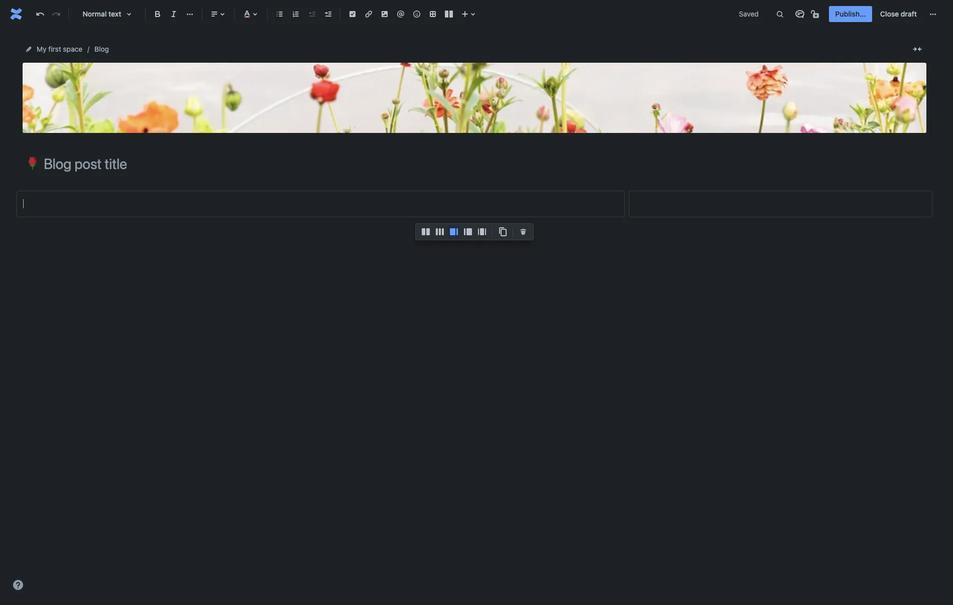 Task type: describe. For each thing, give the bounding box(es) containing it.
space
[[63, 45, 82, 53]]

comment icon image
[[794, 8, 806, 20]]

layouts image
[[443, 8, 455, 20]]

mention image
[[395, 8, 407, 20]]

update header image button
[[438, 85, 511, 110]]

close draft button
[[874, 6, 923, 22]]

make page fixed-width image
[[912, 43, 924, 55]]

find and replace image
[[774, 8, 786, 20]]

add image, video, or file image
[[379, 8, 391, 20]]

three columns with sidebars image
[[476, 226, 488, 238]]

publish... button
[[829, 6, 872, 22]]

my first space
[[37, 45, 82, 53]]

close
[[880, 10, 899, 18]]

bold ⌘b image
[[152, 8, 164, 20]]

more formatting image
[[184, 8, 196, 20]]

my
[[37, 45, 46, 53]]

emoji image
[[411, 8, 423, 20]]

remove image
[[517, 226, 529, 238]]

publish...
[[835, 10, 866, 18]]

copy image
[[497, 226, 509, 238]]

left sidebar image
[[462, 226, 474, 238]]

update
[[441, 102, 464, 110]]

italic ⌘i image
[[168, 8, 180, 20]]

help image
[[12, 580, 24, 592]]

undo ⌘z image
[[34, 8, 46, 20]]

my first space link
[[37, 43, 82, 55]]

blog
[[94, 45, 109, 53]]

indent tab image
[[322, 8, 334, 20]]

numbered list ⌘⇧7 image
[[290, 8, 302, 20]]

link image
[[363, 8, 375, 20]]

normal text button
[[73, 3, 141, 25]]

editor toolbar toolbar
[[416, 224, 533, 251]]

header
[[466, 102, 487, 110]]

outdent ⇧tab image
[[306, 8, 318, 20]]

blog link
[[94, 43, 109, 55]]



Task type: vqa. For each thing, say whether or not it's contained in the screenshot.
the page to the left
no



Task type: locate. For each thing, give the bounding box(es) containing it.
normal text
[[83, 10, 121, 18]]

no restrictions image
[[810, 8, 822, 20]]

table image
[[427, 8, 439, 20]]

right sidebar image
[[448, 226, 460, 238]]

more image
[[927, 8, 939, 20]]

redo ⌘⇧z image
[[50, 8, 62, 20]]

two columns image
[[420, 226, 432, 238]]

Blog post title text field
[[44, 156, 927, 172]]

Main content area, start typing to enter text. text field
[[17, 191, 933, 218]]

normal
[[83, 10, 107, 18]]

bullet list ⌘⇧8 image
[[274, 8, 286, 20]]

update header image
[[441, 102, 508, 110]]

draft
[[901, 10, 917, 18]]

align left image
[[208, 8, 220, 20]]

three columns image
[[434, 226, 446, 238]]

action item image
[[347, 8, 359, 20]]

image
[[489, 102, 508, 110]]

saved
[[739, 10, 759, 18]]

confluence image
[[8, 6, 24, 22], [8, 6, 24, 22]]

text
[[109, 10, 121, 18]]

first
[[48, 45, 61, 53]]

move this blog image
[[25, 45, 33, 53]]

:rose: image
[[26, 157, 39, 170], [26, 157, 39, 170]]

close draft
[[880, 10, 917, 18]]



